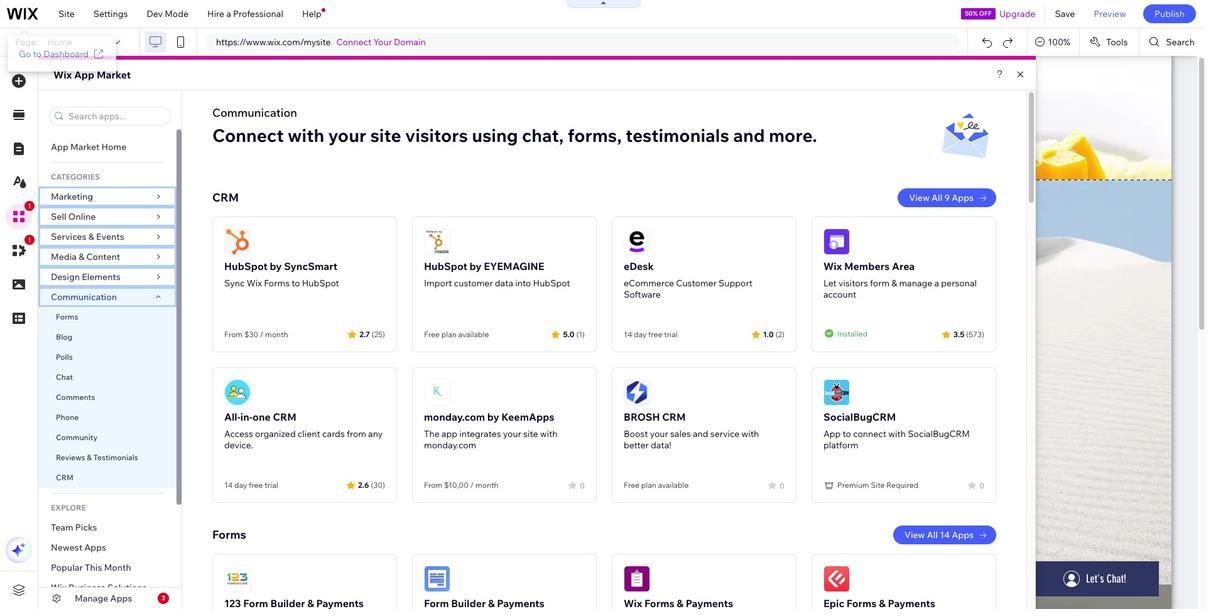 Task type: describe. For each thing, give the bounding box(es) containing it.
50% off
[[965, 9, 992, 18]]

settings
[[94, 8, 128, 19]]

boost
[[624, 429, 648, 440]]

any
[[368, 429, 383, 440]]

14 inside 'link'
[[940, 530, 950, 541]]

connect
[[854, 429, 887, 440]]

marketing
[[51, 191, 93, 202]]

upgrade
[[1000, 8, 1036, 19]]

communication link
[[38, 287, 177, 307]]

https://www.wix.com/mysite
[[216, 36, 331, 48]]

0 vertical spatial socialbugcrm
[[824, 411, 896, 424]]

media
[[51, 251, 77, 263]]

0 horizontal spatial forms
[[56, 312, 78, 322]]

comments link
[[38, 388, 177, 408]]

available for boost
[[658, 481, 689, 490]]

free for ecommerce
[[649, 330, 663, 339]]

2.7
[[360, 330, 370, 339]]

with inside communication connect with your site visitors using chat, forms, testimonials and more.
[[288, 124, 324, 146]]

0 horizontal spatial a
[[226, 8, 231, 19]]

brosh
[[624, 411, 660, 424]]

month for hubspot
[[265, 330, 288, 339]]

(25)
[[372, 330, 385, 339]]

month for monday.com
[[476, 481, 499, 490]]

your for boost
[[650, 429, 669, 440]]

0 horizontal spatial home
[[48, 36, 72, 48]]

a inside wix members area let visitors form & manage a personal account
[[935, 278, 940, 289]]

communication for communication
[[51, 292, 119, 303]]

view all 14 apps
[[905, 530, 974, 541]]

chat link
[[38, 368, 177, 388]]

using
[[472, 124, 518, 146]]

view all 14 apps link
[[894, 526, 997, 545]]

(30)
[[371, 480, 385, 490]]

media & content
[[51, 251, 120, 263]]

premium site required
[[838, 481, 919, 490]]

testimonials
[[626, 124, 730, 146]]

and inside communication connect with your site visitors using chat, forms, testimonials and more.
[[734, 124, 765, 146]]

from $10,00 / month
[[424, 481, 499, 490]]

to inside 'button'
[[33, 48, 41, 60]]

2.7 (25)
[[360, 330, 385, 339]]

from for monday.com by keemapps
[[424, 481, 443, 490]]

customer
[[676, 278, 717, 289]]

keemapps
[[502, 411, 555, 424]]

this
[[85, 563, 102, 574]]

organized
[[255, 429, 296, 440]]

the
[[424, 429, 440, 440]]

team
[[51, 522, 73, 534]]

5.0
[[563, 330, 575, 339]]

wix for wix app market
[[53, 69, 72, 81]]

communication for communication connect with your site visitors using chat, forms, testimonials and more.
[[212, 106, 297, 120]]

go
[[19, 48, 31, 60]]

manage apps
[[75, 593, 132, 605]]

0 vertical spatial market
[[97, 69, 131, 81]]

more.
[[769, 124, 818, 146]]

marketing link
[[38, 187, 177, 207]]

market inside "link"
[[70, 141, 100, 153]]

team picks link
[[38, 518, 177, 538]]

blog
[[56, 332, 72, 342]]

1 for 2nd 1 button from the top
[[28, 236, 31, 244]]

manage
[[75, 593, 108, 605]]

by for keemapps
[[488, 411, 499, 424]]

ecommerce
[[624, 278, 674, 289]]

wix app market
[[53, 69, 131, 81]]

with inside monday.com by keemapps the app integrates your site with monday.com
[[540, 429, 558, 440]]

solutions
[[107, 583, 147, 594]]

edesk ecommerce customer support software
[[624, 260, 753, 300]]

polls link
[[38, 348, 177, 368]]

preview
[[1094, 8, 1127, 19]]

hubspot by syncsmart sync wix forms to hubspot
[[224, 260, 339, 289]]

view all 9 apps
[[910, 192, 974, 204]]

design elements link
[[38, 267, 177, 287]]

syncsmart
[[284, 260, 338, 273]]

0 for brosh crm
[[780, 481, 785, 491]]

all-in-one crm logo image
[[224, 380, 251, 406]]

services & events link
[[38, 227, 177, 247]]

brosh crm logo image
[[624, 380, 650, 406]]

dev mode
[[147, 8, 189, 19]]

to inside socialbugcrm app to connect with socialbugcrm platform
[[843, 429, 852, 440]]

communication connect with your site visitors using chat, forms, testimonials and more.
[[212, 106, 818, 146]]

with inside brosh crm boost your sales and service with better data!
[[742, 429, 759, 440]]

all for forms
[[927, 530, 938, 541]]

/ for hubspot
[[260, 330, 264, 339]]

day for ecommerce
[[634, 330, 647, 339]]

go to dashboard button
[[19, 48, 105, 60]]

your inside monday.com by keemapps the app integrates your site with monday.com
[[503, 429, 522, 440]]

installed
[[838, 329, 868, 338]]

2 vertical spatial forms
[[212, 528, 246, 542]]

wix forms & payments logo image
[[624, 566, 650, 593]]

& for testimonials
[[87, 453, 92, 463]]

connect for connect your domain
[[337, 36, 372, 48]]

newest apps
[[51, 542, 106, 554]]

form
[[870, 278, 890, 289]]

from
[[347, 429, 366, 440]]

month
[[104, 563, 131, 574]]

all-in-one crm access organized client cards from any device.
[[224, 411, 383, 451]]

crm inside brosh crm boost your sales and service with better data!
[[663, 411, 686, 424]]

software
[[624, 289, 661, 300]]

brosh crm boost your sales and service with better data!
[[624, 411, 759, 451]]

app market home
[[51, 141, 127, 153]]

site inside monday.com by keemapps the app integrates your site with monday.com
[[524, 429, 538, 440]]

import
[[424, 278, 452, 289]]

reviews & testimonials
[[56, 453, 138, 463]]

tools button
[[1080, 28, 1140, 56]]

data
[[495, 278, 514, 289]]

your for with
[[328, 124, 366, 146]]

socialbugcrm logo image
[[824, 380, 850, 406]]

hire a professional
[[207, 8, 283, 19]]

0 for monday.com by keemapps
[[580, 481, 585, 491]]

phone
[[56, 413, 79, 422]]

view for crm
[[910, 192, 930, 204]]

$30
[[244, 330, 258, 339]]

app for socialbugcrm
[[824, 429, 841, 440]]

personal
[[942, 278, 977, 289]]

2 monday.com from the top
[[424, 440, 477, 451]]

newest apps link
[[38, 538, 177, 558]]

wix inside hubspot by syncsmart sync wix forms to hubspot
[[247, 278, 262, 289]]

1.0
[[763, 330, 774, 339]]

publish button
[[1144, 4, 1197, 23]]

members
[[845, 260, 890, 273]]

client
[[298, 429, 320, 440]]

sell
[[51, 211, 66, 222]]

& for content
[[79, 251, 84, 263]]

events
[[96, 231, 124, 243]]

support
[[719, 278, 753, 289]]

categories
[[51, 172, 100, 182]]

services & events
[[51, 231, 124, 243]]

forms link
[[38, 307, 177, 327]]

mode
[[165, 8, 189, 19]]

to inside hubspot by syncsmart sync wix forms to hubspot
[[292, 278, 300, 289]]

preview button
[[1085, 0, 1136, 28]]

0 horizontal spatial site
[[58, 8, 75, 19]]

reviews
[[56, 453, 85, 463]]



Task type: vqa. For each thing, say whether or not it's contained in the screenshot.
Business on the left bottom
yes



Task type: locate. For each thing, give the bounding box(es) containing it.
14 day free trial down device.
[[224, 481, 278, 490]]

visitors left using
[[405, 124, 468, 146]]

0 horizontal spatial free
[[249, 481, 263, 490]]

one
[[253, 411, 271, 424]]

1 horizontal spatial /
[[471, 481, 474, 490]]

manage
[[900, 278, 933, 289]]

view down required at the right of the page
[[905, 530, 925, 541]]

free plan available down customer
[[424, 330, 489, 339]]

by up customer
[[470, 260, 482, 273]]

1 vertical spatial day
[[234, 481, 247, 490]]

all for crm
[[932, 192, 943, 204]]

wix down popular
[[51, 583, 67, 594]]

from left $10,00
[[424, 481, 443, 490]]

1 horizontal spatial 14
[[624, 330, 633, 339]]

view for forms
[[905, 530, 925, 541]]

2 horizontal spatial your
[[650, 429, 669, 440]]

all
[[932, 192, 943, 204], [927, 530, 938, 541]]

free plan available down data!
[[624, 481, 689, 490]]

from $30 / month
[[224, 330, 288, 339]]

0
[[580, 481, 585, 491], [780, 481, 785, 491], [980, 481, 985, 491]]

wix for wix members area let visitors form & manage a personal account
[[824, 260, 842, 273]]

123 form builder & payments logo image
[[224, 566, 251, 593]]

dashboard
[[43, 48, 89, 60]]

apps inside 'link'
[[952, 530, 974, 541]]

14 for in-
[[224, 481, 233, 490]]

(1)
[[577, 330, 585, 339]]

app
[[74, 69, 94, 81], [51, 141, 68, 153], [824, 429, 841, 440]]

crm
[[212, 190, 239, 205], [273, 411, 297, 424], [663, 411, 686, 424], [56, 473, 74, 483]]

cards
[[322, 429, 345, 440]]

app inside 'app market home' "link"
[[51, 141, 68, 153]]

day
[[634, 330, 647, 339], [234, 481, 247, 490]]

day down device.
[[234, 481, 247, 490]]

0 horizontal spatial by
[[270, 260, 282, 273]]

1 horizontal spatial plan
[[641, 481, 657, 490]]

0 vertical spatial 1
[[28, 202, 31, 210]]

1 horizontal spatial 14 day free trial
[[624, 330, 678, 339]]

by for syncsmart
[[270, 260, 282, 273]]

app for wix
[[74, 69, 94, 81]]

2 horizontal spatial forms
[[264, 278, 290, 289]]

site up dashboard
[[58, 8, 75, 19]]

comments
[[56, 393, 95, 402]]

free for hubspot by eyemagine
[[424, 330, 440, 339]]

0 vertical spatial free
[[649, 330, 663, 339]]

home down search apps... field
[[102, 141, 127, 153]]

wix business solutions
[[51, 583, 147, 594]]

1 vertical spatial communication
[[51, 292, 119, 303]]

free for in-
[[249, 481, 263, 490]]

area
[[892, 260, 915, 273]]

1 horizontal spatial site
[[871, 481, 885, 490]]

go to dashboard
[[19, 48, 89, 60]]

hubspot up sync
[[224, 260, 268, 273]]

plan
[[442, 330, 457, 339], [641, 481, 657, 490]]

3 0 from the left
[[980, 481, 985, 491]]

1 vertical spatial socialbugcrm
[[908, 429, 970, 440]]

1 vertical spatial visitors
[[839, 278, 869, 289]]

1 vertical spatial free plan available
[[624, 481, 689, 490]]

1 1 button from the top
[[6, 201, 35, 230]]

0 vertical spatial all
[[932, 192, 943, 204]]

your inside communication connect with your site visitors using chat, forms, testimonials and more.
[[328, 124, 366, 146]]

free down device.
[[249, 481, 263, 490]]

trial down organized on the bottom left
[[265, 481, 278, 490]]

a right manage
[[935, 278, 940, 289]]

& right form
[[892, 278, 898, 289]]

& right reviews
[[87, 453, 92, 463]]

wix down the go to dashboard 'button'
[[53, 69, 72, 81]]

a
[[226, 8, 231, 19], [935, 278, 940, 289]]

all inside 'link'
[[927, 530, 938, 541]]

wix for wix business solutions
[[51, 583, 67, 594]]

available down customer
[[458, 330, 489, 339]]

0 vertical spatial site
[[370, 124, 401, 146]]

forms up 123 form builder & payments logo
[[212, 528, 246, 542]]

apps
[[952, 192, 974, 204], [952, 530, 974, 541], [84, 542, 106, 554], [110, 593, 132, 605]]

dev
[[147, 8, 163, 19]]

/ right '$30'
[[260, 330, 264, 339]]

and right the sales
[[693, 429, 709, 440]]

sync
[[224, 278, 245, 289]]

view inside 'link'
[[905, 530, 925, 541]]

1 vertical spatial a
[[935, 278, 940, 289]]

hubspot up import
[[424, 260, 468, 273]]

home
[[48, 36, 72, 48], [102, 141, 127, 153]]

0 vertical spatial 1 button
[[6, 201, 35, 230]]

by inside hubspot by eyemagine import customer data into hubspot
[[470, 260, 482, 273]]

1 vertical spatial free
[[249, 481, 263, 490]]

(573)
[[967, 330, 985, 339]]

2 horizontal spatial by
[[488, 411, 499, 424]]

14 day free trial for in-
[[224, 481, 278, 490]]

0 vertical spatial view
[[910, 192, 930, 204]]

day for in-
[[234, 481, 247, 490]]

0 horizontal spatial socialbugcrm
[[824, 411, 896, 424]]

by left syncsmart
[[270, 260, 282, 273]]

0 vertical spatial visitors
[[405, 124, 468, 146]]

platform
[[824, 440, 859, 451]]

community link
[[38, 428, 177, 448]]

hubspot right into
[[533, 278, 570, 289]]

crm inside all-in-one crm access organized client cards from any device.
[[273, 411, 297, 424]]

with inside socialbugcrm app to connect with socialbugcrm platform
[[889, 429, 906, 440]]

testimonials
[[93, 453, 138, 463]]

2 vertical spatial to
[[843, 429, 852, 440]]

wix up let
[[824, 260, 842, 273]]

1 horizontal spatial trial
[[664, 330, 678, 339]]

and inside brosh crm boost your sales and service with better data!
[[693, 429, 709, 440]]

1 0 from the left
[[580, 481, 585, 491]]

0 horizontal spatial site
[[370, 124, 401, 146]]

1 horizontal spatial connect
[[337, 36, 372, 48]]

hubspot down syncsmart
[[302, 278, 339, 289]]

crm up organized on the bottom left
[[273, 411, 297, 424]]

1 vertical spatial to
[[292, 278, 300, 289]]

wix
[[53, 69, 72, 81], [824, 260, 842, 273], [247, 278, 262, 289], [51, 583, 67, 594]]

1 vertical spatial from
[[424, 481, 443, 490]]

trial for one
[[265, 481, 278, 490]]

app up 'categories'
[[51, 141, 68, 153]]

0 vertical spatial plan
[[442, 330, 457, 339]]

free for brosh crm
[[624, 481, 640, 490]]

0 for socialbugcrm
[[980, 481, 985, 491]]

forms down syncsmart
[[264, 278, 290, 289]]

to left connect
[[843, 429, 852, 440]]

forms,
[[568, 124, 622, 146]]

0 vertical spatial a
[[226, 8, 231, 19]]

1 horizontal spatial socialbugcrm
[[908, 429, 970, 440]]

in-
[[241, 411, 253, 424]]

0 vertical spatial to
[[33, 48, 41, 60]]

chat,
[[522, 124, 564, 146]]

help
[[302, 8, 322, 19]]

Search apps... field
[[65, 107, 167, 125]]

1 vertical spatial and
[[693, 429, 709, 440]]

account
[[824, 289, 857, 300]]

business
[[69, 583, 105, 594]]

from for hubspot by syncsmart
[[224, 330, 243, 339]]

publish
[[1155, 8, 1185, 19]]

month right $10,00
[[476, 481, 499, 490]]

0 horizontal spatial 0
[[580, 481, 585, 491]]

1 horizontal spatial communication
[[212, 106, 297, 120]]

connect for connect with your site visitors using chat, forms, testimonials and more.
[[212, 124, 284, 146]]

search button
[[1140, 28, 1207, 56]]

1 button left sell
[[6, 201, 35, 230]]

month right '$30'
[[265, 330, 288, 339]]

1 horizontal spatial by
[[470, 260, 482, 273]]

to right go
[[33, 48, 41, 60]]

1 horizontal spatial site
[[524, 429, 538, 440]]

1 vertical spatial trial
[[265, 481, 278, 490]]

1 button
[[6, 201, 35, 230], [6, 235, 35, 264]]

1 horizontal spatial day
[[634, 330, 647, 339]]

by for eyemagine
[[470, 260, 482, 273]]

0 horizontal spatial your
[[328, 124, 366, 146]]

professional
[[233, 8, 283, 19]]

1 horizontal spatial free
[[649, 330, 663, 339]]

0 vertical spatial site
[[58, 8, 75, 19]]

by
[[270, 260, 282, 273], [470, 260, 482, 273], [488, 411, 499, 424]]

$10,00
[[444, 481, 469, 490]]

form builder & payments  logo image
[[424, 566, 451, 593]]

& for events
[[88, 231, 94, 243]]

by inside monday.com by keemapps the app integrates your site with monday.com
[[488, 411, 499, 424]]

off
[[980, 9, 992, 18]]

0 horizontal spatial and
[[693, 429, 709, 440]]

1 horizontal spatial app
[[74, 69, 94, 81]]

monday.com up app
[[424, 411, 485, 424]]

app inside socialbugcrm app to connect with socialbugcrm platform
[[824, 429, 841, 440]]

crm up hubspot by syncsmart logo
[[212, 190, 239, 205]]

1 vertical spatial /
[[471, 481, 474, 490]]

0 horizontal spatial day
[[234, 481, 247, 490]]

14 day free trial for ecommerce
[[624, 330, 678, 339]]

home up dashboard
[[48, 36, 72, 48]]

1 horizontal spatial and
[[734, 124, 765, 146]]

phone link
[[38, 408, 177, 428]]

blog link
[[38, 327, 177, 348]]

1 vertical spatial forms
[[56, 312, 78, 322]]

popular
[[51, 563, 83, 574]]

view left 9
[[910, 192, 930, 204]]

2.6 (30)
[[358, 480, 385, 490]]

3
[[162, 595, 165, 603]]

2 1 from the top
[[28, 236, 31, 244]]

socialbugcrm up required at the right of the page
[[908, 429, 970, 440]]

data!
[[651, 440, 672, 451]]

plan for boost
[[641, 481, 657, 490]]

1 vertical spatial free
[[624, 481, 640, 490]]

polls
[[56, 353, 73, 362]]

3.5 (573)
[[954, 330, 985, 339]]

1 left marketing
[[28, 202, 31, 210]]

hubspot by syncsmart logo image
[[224, 229, 251, 255]]

0 vertical spatial monday.com
[[424, 411, 485, 424]]

market up search apps... field
[[97, 69, 131, 81]]

1 vertical spatial home
[[102, 141, 127, 153]]

1 vertical spatial all
[[927, 530, 938, 541]]

2 vertical spatial app
[[824, 429, 841, 440]]

0 vertical spatial month
[[265, 330, 288, 339]]

wix right sync
[[247, 278, 262, 289]]

view all 9 apps link
[[898, 189, 997, 207]]

1 left services in the top of the page
[[28, 236, 31, 244]]

monday.com by keemapps logo image
[[424, 380, 451, 406]]

0 horizontal spatial trial
[[265, 481, 278, 490]]

2 1 button from the top
[[6, 235, 35, 264]]

trial down ecommerce
[[664, 330, 678, 339]]

hubspot by eyemagine logo image
[[424, 229, 451, 255]]

picks
[[75, 522, 97, 534]]

plan for eyemagine
[[442, 330, 457, 339]]

/ right $10,00
[[471, 481, 474, 490]]

by inside hubspot by syncsmart sync wix forms to hubspot
[[270, 260, 282, 273]]

0 horizontal spatial connect
[[212, 124, 284, 146]]

forms up blog
[[56, 312, 78, 322]]

month
[[265, 330, 288, 339], [476, 481, 499, 490]]

1 monday.com from the top
[[424, 411, 485, 424]]

connect inside communication connect with your site visitors using chat, forms, testimonials and more.
[[212, 124, 284, 146]]

1 horizontal spatial home
[[102, 141, 127, 153]]

edesk logo image
[[624, 229, 650, 255]]

free plan available for eyemagine
[[424, 330, 489, 339]]

1 horizontal spatial visitors
[[839, 278, 869, 289]]

premium
[[838, 481, 870, 490]]

monday.com
[[424, 411, 485, 424], [424, 440, 477, 451]]

1
[[28, 202, 31, 210], [28, 236, 31, 244]]

9
[[945, 192, 950, 204]]

design
[[51, 272, 80, 283]]

available down data!
[[658, 481, 689, 490]]

socialbugcrm up connect
[[824, 411, 896, 424]]

site inside communication connect with your site visitors using chat, forms, testimonials and more.
[[370, 124, 401, 146]]

1 vertical spatial plan
[[641, 481, 657, 490]]

search
[[1167, 36, 1195, 48]]

0 horizontal spatial available
[[458, 330, 489, 339]]

1 vertical spatial site
[[871, 481, 885, 490]]

1 horizontal spatial your
[[503, 429, 522, 440]]

0 vertical spatial trial
[[664, 330, 678, 339]]

1 horizontal spatial to
[[292, 278, 300, 289]]

14 day free trial down software
[[624, 330, 678, 339]]

your inside brosh crm boost your sales and service with better data!
[[650, 429, 669, 440]]

visitors down members in the right of the page
[[839, 278, 869, 289]]

visitors inside communication connect with your site visitors using chat, forms, testimonials and more.
[[405, 124, 468, 146]]

monday.com up $10,00
[[424, 440, 477, 451]]

1 horizontal spatial free
[[624, 481, 640, 490]]

1 for first 1 button from the top of the page
[[28, 202, 31, 210]]

site
[[58, 8, 75, 19], [871, 481, 885, 490]]

home inside "link"
[[102, 141, 127, 153]]

save button
[[1046, 0, 1085, 28]]

&
[[88, 231, 94, 243], [79, 251, 84, 263], [892, 278, 898, 289], [87, 453, 92, 463]]

0 horizontal spatial plan
[[442, 330, 457, 339]]

2 horizontal spatial 14
[[940, 530, 950, 541]]

1 vertical spatial available
[[658, 481, 689, 490]]

1.0 (2)
[[763, 330, 785, 339]]

0 vertical spatial from
[[224, 330, 243, 339]]

1 vertical spatial month
[[476, 481, 499, 490]]

0 vertical spatial free plan available
[[424, 330, 489, 339]]

app down dashboard
[[74, 69, 94, 81]]

and left more.
[[734, 124, 765, 146]]

0 horizontal spatial visitors
[[405, 124, 468, 146]]

a right hire
[[226, 8, 231, 19]]

to down syncsmart
[[292, 278, 300, 289]]

1 horizontal spatial 0
[[780, 481, 785, 491]]

0 vertical spatial /
[[260, 330, 264, 339]]

1 horizontal spatial forms
[[212, 528, 246, 542]]

available for eyemagine
[[458, 330, 489, 339]]

save
[[1056, 8, 1076, 19]]

0 horizontal spatial /
[[260, 330, 264, 339]]

from left '$30'
[[224, 330, 243, 339]]

wix members area logo image
[[824, 229, 850, 255]]

& inside wix members area let visitors form & manage a personal account
[[892, 278, 898, 289]]

free down better
[[624, 481, 640, 490]]

market up 'categories'
[[70, 141, 100, 153]]

1 horizontal spatial month
[[476, 481, 499, 490]]

crm up the sales
[[663, 411, 686, 424]]

1 vertical spatial view
[[905, 530, 925, 541]]

1 horizontal spatial available
[[658, 481, 689, 490]]

& left events
[[88, 231, 94, 243]]

crm link
[[38, 468, 177, 488]]

14 for ecommerce
[[624, 330, 633, 339]]

& right media
[[79, 251, 84, 263]]

1 vertical spatial site
[[524, 429, 538, 440]]

forms inside hubspot by syncsmart sync wix forms to hubspot
[[264, 278, 290, 289]]

1 button left media
[[6, 235, 35, 264]]

0 vertical spatial connect
[[337, 36, 372, 48]]

sell online link
[[38, 207, 177, 227]]

14
[[624, 330, 633, 339], [224, 481, 233, 490], [940, 530, 950, 541]]

2 0 from the left
[[780, 481, 785, 491]]

design elements
[[51, 272, 121, 283]]

free down import
[[424, 330, 440, 339]]

2.6
[[358, 480, 369, 490]]

market
[[97, 69, 131, 81], [70, 141, 100, 153]]

trial for customer
[[664, 330, 678, 339]]

2 vertical spatial 14
[[940, 530, 950, 541]]

epic forms & payments logo image
[[824, 566, 850, 593]]

free down software
[[649, 330, 663, 339]]

1 1 from the top
[[28, 202, 31, 210]]

site right premium
[[871, 481, 885, 490]]

0 horizontal spatial free plan available
[[424, 330, 489, 339]]

0 horizontal spatial app
[[51, 141, 68, 153]]

crm down reviews
[[56, 473, 74, 483]]

0 vertical spatial free
[[424, 330, 440, 339]]

elements
[[82, 272, 121, 283]]

hubspot by eyemagine import customer data into hubspot
[[424, 260, 570, 289]]

1 vertical spatial 1 button
[[6, 235, 35, 264]]

0 vertical spatial and
[[734, 124, 765, 146]]

sell online
[[51, 211, 96, 222]]

eyemagine
[[484, 260, 545, 273]]

wix inside wix members area let visitors form & manage a personal account
[[824, 260, 842, 273]]

team picks
[[51, 522, 97, 534]]

app left connect
[[824, 429, 841, 440]]

2 horizontal spatial 0
[[980, 481, 985, 491]]

community
[[56, 433, 98, 442]]

device.
[[224, 440, 253, 451]]

1 vertical spatial 14
[[224, 481, 233, 490]]

0 horizontal spatial to
[[33, 48, 41, 60]]

socialbugcrm
[[824, 411, 896, 424], [908, 429, 970, 440]]

visitors inside wix members area let visitors form & manage a personal account
[[839, 278, 869, 289]]

0 vertical spatial 14
[[624, 330, 633, 339]]

14 day free trial
[[624, 330, 678, 339], [224, 481, 278, 490]]

plan down data!
[[641, 481, 657, 490]]

0 vertical spatial available
[[458, 330, 489, 339]]

5.0 (1)
[[563, 330, 585, 339]]

communication inside communication connect with your site visitors using chat, forms, testimonials and more.
[[212, 106, 297, 120]]

2 horizontal spatial to
[[843, 429, 852, 440]]

free plan available for boost
[[624, 481, 689, 490]]

by up 'integrates'
[[488, 411, 499, 424]]

1 horizontal spatial a
[[935, 278, 940, 289]]

day down software
[[634, 330, 647, 339]]

plan down import
[[442, 330, 457, 339]]

/ for monday.com
[[471, 481, 474, 490]]



